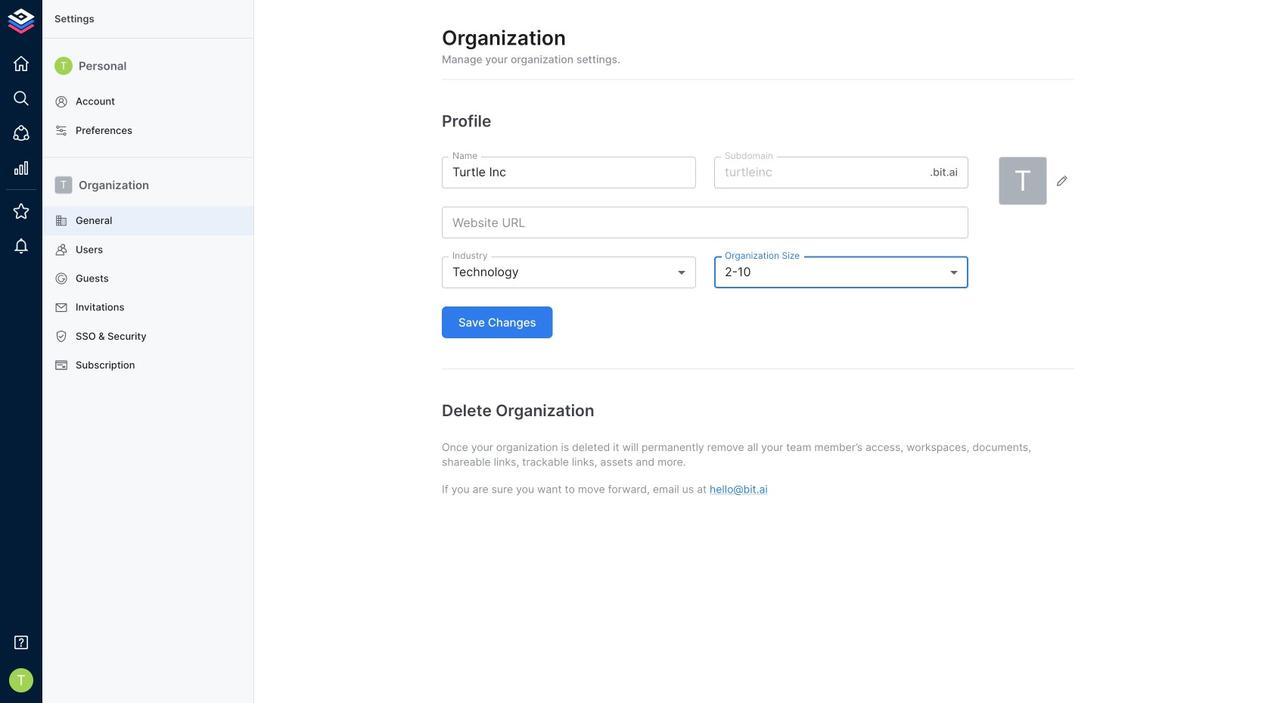 Task type: locate. For each thing, give the bounding box(es) containing it.
https:// text field
[[442, 207, 969, 238]]

  field
[[442, 257, 696, 288]]

acme text field
[[714, 157, 924, 188]]

Acme Company text field
[[442, 157, 696, 188]]



Task type: vqa. For each thing, say whether or not it's contained in the screenshot.
'dialog'
no



